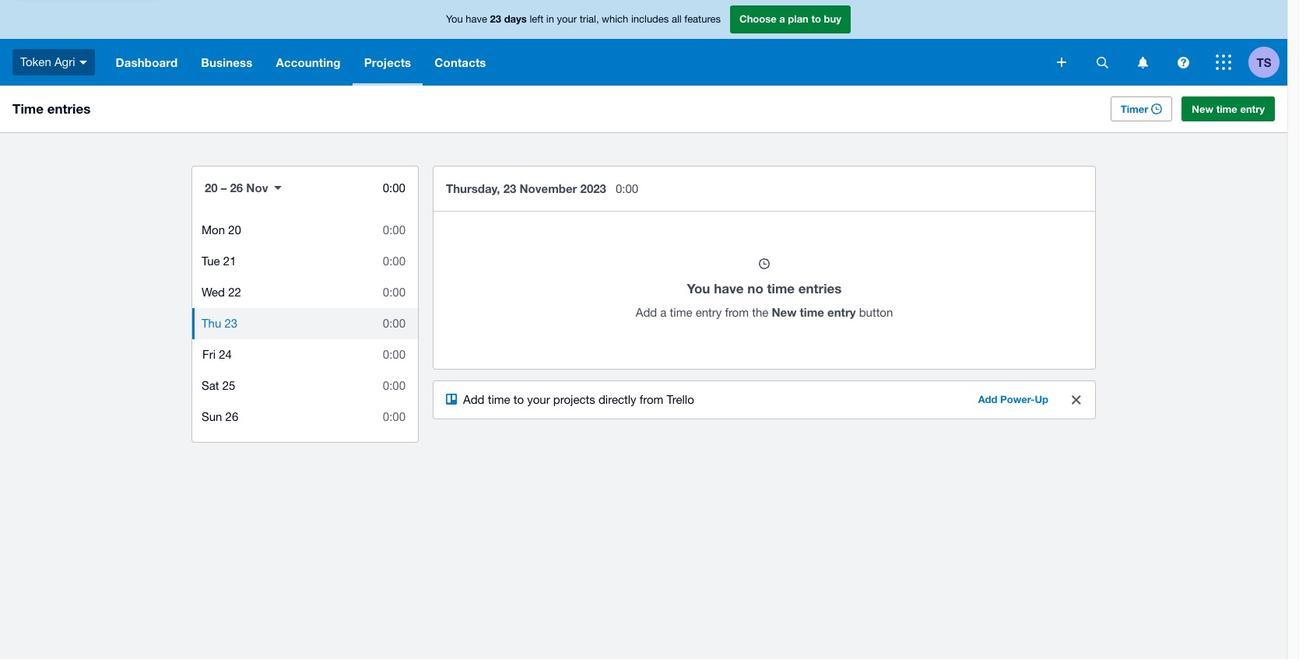 Task type: describe. For each thing, give the bounding box(es) containing it.
days
[[504, 13, 527, 25]]

entry inside add a time entry from the new time entry button
[[696, 306, 722, 319]]

time
[[12, 100, 44, 117]]

choose
[[740, 13, 777, 25]]

entry inside button
[[1240, 103, 1265, 115]]

time inside button
[[1216, 103, 1238, 115]]

thursday, 23 november 2023
[[446, 181, 606, 195]]

from inside add a time entry from the new time entry button
[[725, 306, 749, 319]]

thu
[[202, 317, 221, 330]]

add power-up link
[[969, 388, 1058, 413]]

the
[[752, 306, 769, 319]]

mon
[[202, 223, 225, 237]]

add for from
[[463, 393, 485, 406]]

new inside button
[[1192, 103, 1214, 115]]

sat 25
[[202, 379, 235, 392]]

24
[[219, 348, 232, 361]]

22
[[228, 286, 241, 299]]

1 vertical spatial your
[[527, 393, 550, 406]]

time entries
[[12, 100, 91, 117]]

add a time entry from the new time entry button
[[636, 305, 893, 319]]

fri
[[202, 348, 216, 361]]

features
[[684, 13, 721, 25]]

business
[[201, 55, 253, 69]]

trial,
[[580, 13, 599, 25]]

accounting button
[[264, 39, 352, 86]]

button
[[859, 306, 893, 319]]

you have no time entries
[[687, 280, 842, 297]]

sun
[[202, 410, 222, 423]]

dashboard
[[116, 55, 178, 69]]

2 horizontal spatial add
[[978, 393, 998, 406]]

svg image inside token agri popup button
[[79, 61, 87, 64]]

nov
[[246, 181, 268, 195]]

have for no
[[714, 280, 744, 297]]

tue 21
[[202, 255, 236, 268]]

timer
[[1121, 103, 1149, 115]]

contacts button
[[423, 39, 498, 86]]

buy
[[824, 13, 842, 25]]

thursday,
[[446, 181, 500, 195]]

choose a plan to buy
[[740, 13, 842, 25]]

projects
[[553, 393, 595, 406]]

sun 26
[[202, 410, 238, 423]]

ts button
[[1249, 39, 1288, 86]]

token
[[20, 55, 51, 68]]

trello
[[667, 393, 694, 406]]

–
[[221, 181, 227, 195]]

sat
[[202, 379, 219, 392]]

directly
[[599, 393, 636, 406]]

0 horizontal spatial to
[[514, 393, 524, 406]]

add power-up
[[978, 393, 1049, 406]]

wed
[[202, 286, 225, 299]]

no
[[748, 280, 764, 297]]

all
[[672, 13, 682, 25]]

agri
[[54, 55, 75, 68]]

token agri button
[[0, 39, 104, 86]]

1 horizontal spatial entries
[[799, 280, 842, 297]]



Task type: vqa. For each thing, say whether or not it's contained in the screenshot.
information. corresponding to Admin
no



Task type: locate. For each thing, give the bounding box(es) containing it.
to inside banner
[[811, 13, 821, 25]]

2 horizontal spatial entry
[[1240, 103, 1265, 115]]

1 vertical spatial new
[[772, 305, 797, 319]]

svg image up timer button
[[1138, 56, 1148, 68]]

26
[[230, 181, 243, 195], [225, 410, 238, 423]]

2 horizontal spatial 23
[[503, 181, 516, 195]]

to left projects
[[514, 393, 524, 406]]

0 horizontal spatial from
[[640, 393, 663, 406]]

you for you have no time entries
[[687, 280, 710, 297]]

0 vertical spatial 23
[[490, 13, 501, 25]]

0 horizontal spatial you
[[446, 13, 463, 25]]

dashboard link
[[104, 39, 189, 86]]

add for new
[[636, 306, 657, 319]]

0 vertical spatial your
[[557, 13, 577, 25]]

20 right the 'mon'
[[228, 223, 241, 237]]

banner containing ts
[[0, 0, 1288, 86]]

1 horizontal spatial add
[[636, 306, 657, 319]]

0 horizontal spatial a
[[660, 306, 667, 319]]

you
[[446, 13, 463, 25], [687, 280, 710, 297]]

you inside you have 23 days left in your trial, which includes all features
[[446, 13, 463, 25]]

1 vertical spatial a
[[660, 306, 667, 319]]

23 for thursday, 23 november 2023
[[503, 181, 516, 195]]

23
[[490, 13, 501, 25], [503, 181, 516, 195], [225, 317, 238, 330]]

from left the the
[[725, 306, 749, 319]]

which
[[602, 13, 628, 25]]

23 right thursday,
[[503, 181, 516, 195]]

entry left the the
[[696, 306, 722, 319]]

26 right sun at the bottom left of page
[[225, 410, 238, 423]]

you left no
[[687, 280, 710, 297]]

includes
[[631, 13, 669, 25]]

svg image
[[1216, 54, 1232, 70], [1096, 56, 1108, 68], [1138, 56, 1148, 68], [1177, 56, 1189, 68], [79, 61, 87, 64]]

0 vertical spatial 20
[[205, 181, 218, 195]]

banner
[[0, 0, 1288, 86]]

0 vertical spatial entries
[[47, 100, 91, 117]]

20 left – on the top of the page
[[205, 181, 218, 195]]

0 vertical spatial 26
[[230, 181, 243, 195]]

power-
[[1000, 393, 1035, 406]]

20 – 26 nov button
[[192, 170, 295, 206]]

0:00
[[383, 181, 406, 195], [616, 182, 638, 195], [383, 223, 406, 237], [383, 255, 406, 268], [383, 286, 406, 299], [383, 317, 406, 330], [383, 348, 406, 361], [383, 379, 406, 392], [383, 410, 406, 423]]

0 vertical spatial a
[[779, 13, 785, 25]]

1 horizontal spatial your
[[557, 13, 577, 25]]

svg image right agri
[[79, 61, 87, 64]]

1 horizontal spatial new
[[1192, 103, 1214, 115]]

have left days at the top left of the page
[[466, 13, 487, 25]]

from
[[725, 306, 749, 319], [640, 393, 663, 406]]

svg image up new time entry button
[[1177, 56, 1189, 68]]

2023
[[580, 181, 606, 195]]

new right the the
[[772, 305, 797, 319]]

0 vertical spatial new
[[1192, 103, 1214, 115]]

svg image
[[1057, 58, 1066, 67]]

projects
[[364, 55, 411, 69]]

clear image
[[1072, 395, 1081, 405]]

you up contacts popup button
[[446, 13, 463, 25]]

from left trello
[[640, 393, 663, 406]]

1 horizontal spatial entry
[[828, 305, 856, 319]]

projects button
[[352, 39, 423, 86]]

26 inside 20 – 26 nov popup button
[[230, 181, 243, 195]]

1 horizontal spatial have
[[714, 280, 744, 297]]

svg image left ts at the right
[[1216, 54, 1232, 70]]

21
[[223, 255, 236, 268]]

a for choose a plan to buy
[[779, 13, 785, 25]]

0 horizontal spatial new
[[772, 305, 797, 319]]

accounting
[[276, 55, 341, 69]]

0 horizontal spatial entries
[[47, 100, 91, 117]]

25
[[222, 379, 235, 392]]

1 vertical spatial 26
[[225, 410, 238, 423]]

entry down ts at the right
[[1240, 103, 1265, 115]]

token agri
[[20, 55, 75, 68]]

fri 24
[[202, 348, 232, 361]]

mon 20
[[202, 223, 241, 237]]

contacts
[[435, 55, 486, 69]]

23 left days at the top left of the page
[[490, 13, 501, 25]]

0 horizontal spatial your
[[527, 393, 550, 406]]

left
[[530, 13, 544, 25]]

1 vertical spatial have
[[714, 280, 744, 297]]

add
[[636, 306, 657, 319], [463, 393, 485, 406], [978, 393, 998, 406]]

your
[[557, 13, 577, 25], [527, 393, 550, 406]]

20 – 26 nov
[[205, 181, 268, 195]]

1 vertical spatial entries
[[799, 280, 842, 297]]

svg image right svg image
[[1096, 56, 1108, 68]]

a inside add a time entry from the new time entry button
[[660, 306, 667, 319]]

new time entry
[[1192, 103, 1265, 115]]

up
[[1035, 393, 1049, 406]]

your right the in
[[557, 13, 577, 25]]

a
[[779, 13, 785, 25], [660, 306, 667, 319]]

new time entry button
[[1182, 97, 1275, 121]]

0 vertical spatial you
[[446, 13, 463, 25]]

to
[[811, 13, 821, 25], [514, 393, 524, 406]]

you for you have 23 days left in your trial, which includes all features
[[446, 13, 463, 25]]

1 vertical spatial you
[[687, 280, 710, 297]]

20
[[205, 181, 218, 195], [228, 223, 241, 237]]

plan
[[788, 13, 809, 25]]

time inside add a time entry from the new time entry button
[[670, 306, 692, 319]]

23 for thu 23
[[225, 317, 238, 330]]

entry left button
[[828, 305, 856, 319]]

entries right time in the left top of the page
[[47, 100, 91, 117]]

1 vertical spatial 23
[[503, 181, 516, 195]]

0 horizontal spatial 20
[[205, 181, 218, 195]]

1 horizontal spatial from
[[725, 306, 749, 319]]

time
[[1216, 103, 1238, 115], [767, 280, 795, 297], [800, 305, 824, 319], [670, 306, 692, 319], [488, 393, 510, 406]]

2 vertical spatial 23
[[225, 317, 238, 330]]

tue
[[202, 255, 220, 268]]

have inside you have 23 days left in your trial, which includes all features
[[466, 13, 487, 25]]

your inside you have 23 days left in your trial, which includes all features
[[557, 13, 577, 25]]

have
[[466, 13, 487, 25], [714, 280, 744, 297]]

thu 23
[[202, 317, 238, 330]]

0 horizontal spatial 23
[[225, 317, 238, 330]]

new
[[1192, 103, 1214, 115], [772, 305, 797, 319]]

20 inside 20 – 26 nov popup button
[[205, 181, 218, 195]]

to left buy
[[811, 13, 821, 25]]

add time to your projects directly from trello
[[463, 393, 694, 406]]

new right timer button
[[1192, 103, 1214, 115]]

26 right – on the top of the page
[[230, 181, 243, 195]]

have left no
[[714, 280, 744, 297]]

clear button
[[1061, 385, 1092, 416]]

1 horizontal spatial 20
[[228, 223, 241, 237]]

entries
[[47, 100, 91, 117], [799, 280, 842, 297]]

your left projects
[[527, 393, 550, 406]]

0 vertical spatial from
[[725, 306, 749, 319]]

1 vertical spatial 20
[[228, 223, 241, 237]]

1 horizontal spatial a
[[779, 13, 785, 25]]

1 vertical spatial to
[[514, 393, 524, 406]]

business button
[[189, 39, 264, 86]]

entries up add a time entry from the new time entry button
[[799, 280, 842, 297]]

wed 22
[[202, 286, 241, 299]]

entry
[[1240, 103, 1265, 115], [828, 305, 856, 319], [696, 306, 722, 319]]

0 horizontal spatial add
[[463, 393, 485, 406]]

0 vertical spatial have
[[466, 13, 487, 25]]

in
[[546, 13, 554, 25]]

november
[[520, 181, 577, 195]]

timer button
[[1111, 97, 1173, 121]]

23 right "thu"
[[225, 317, 238, 330]]

you have 23 days left in your trial, which includes all features
[[446, 13, 721, 25]]

1 horizontal spatial 23
[[490, 13, 501, 25]]

1 horizontal spatial to
[[811, 13, 821, 25]]

add inside add a time entry from the new time entry button
[[636, 306, 657, 319]]

0 horizontal spatial have
[[466, 13, 487, 25]]

0 horizontal spatial entry
[[696, 306, 722, 319]]

1 horizontal spatial you
[[687, 280, 710, 297]]

1 vertical spatial from
[[640, 393, 663, 406]]

ts
[[1257, 55, 1272, 69]]

have for 23
[[466, 13, 487, 25]]

0 vertical spatial to
[[811, 13, 821, 25]]

a for add a time entry from the new time entry button
[[660, 306, 667, 319]]



